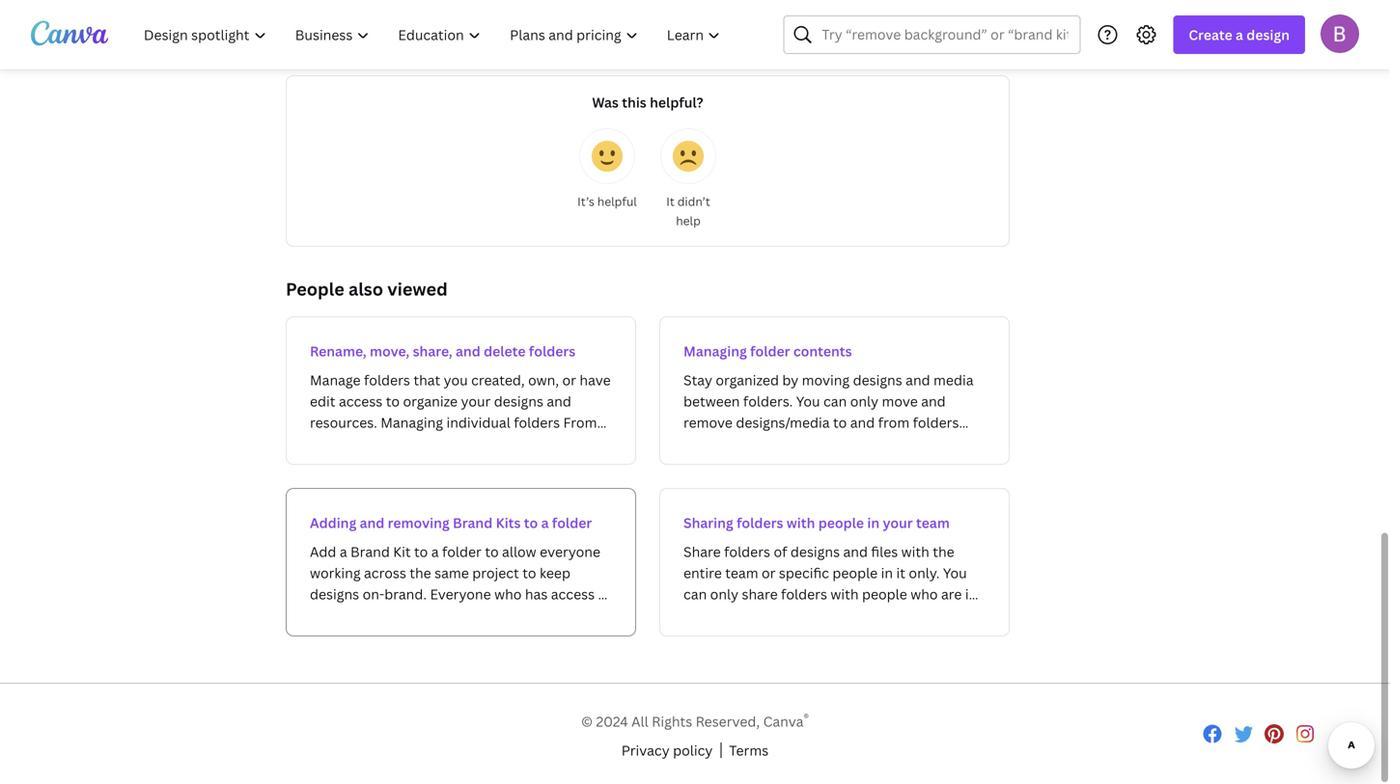 Task type: locate. For each thing, give the bounding box(es) containing it.
helpful?
[[650, 93, 703, 112]]

and
[[456, 342, 481, 361], [360, 514, 385, 532]]

a
[[1236, 26, 1243, 44], [541, 514, 549, 532]]

0 horizontal spatial folder
[[552, 514, 592, 532]]

people
[[818, 514, 864, 532]]

©
[[581, 713, 593, 731]]

team
[[916, 514, 950, 532]]

1 vertical spatial folders
[[737, 514, 783, 532]]

folder
[[750, 342, 790, 361], [552, 514, 592, 532]]

in
[[867, 514, 880, 532]]

it
[[666, 194, 675, 209]]

managing folder contents
[[683, 342, 852, 361]]

didn't
[[677, 194, 710, 209]]

folder inside managing folder contents link
[[750, 342, 790, 361]]

share,
[[413, 342, 452, 361]]

®
[[804, 711, 809, 726]]

sharing folders with people in your team link
[[659, 488, 1010, 637]]

brand
[[453, 514, 493, 532]]

1 horizontal spatial a
[[1236, 26, 1243, 44]]

folder right to
[[552, 514, 592, 532]]

folders inside sharing folders with people in your team link
[[737, 514, 783, 532]]

😔 image
[[673, 141, 704, 172]]

1 horizontal spatial and
[[456, 342, 481, 361]]

people
[[286, 278, 344, 301]]

0 vertical spatial folder
[[750, 342, 790, 361]]

privacy policy
[[622, 742, 713, 760]]

create a design button
[[1173, 15, 1305, 54]]

it didn't help
[[666, 194, 710, 229]]

was
[[592, 93, 619, 112]]

folders right delete
[[529, 342, 576, 361]]

a right to
[[541, 514, 549, 532]]

a left design at right
[[1236, 26, 1243, 44]]

folders
[[529, 342, 576, 361], [737, 514, 783, 532]]

folder left contents
[[750, 342, 790, 361]]

to
[[524, 514, 538, 532]]

managing
[[683, 342, 747, 361]]

0 vertical spatial folders
[[529, 342, 576, 361]]

0 horizontal spatial folders
[[529, 342, 576, 361]]

people also viewed
[[286, 278, 448, 301]]

1 vertical spatial folder
[[552, 514, 592, 532]]

1 horizontal spatial folders
[[737, 514, 783, 532]]

folders left with
[[737, 514, 783, 532]]

folder inside adding and removing brand kits to a folder link
[[552, 514, 592, 532]]

0 vertical spatial and
[[456, 342, 481, 361]]

0 vertical spatial a
[[1236, 26, 1243, 44]]

and right adding
[[360, 514, 385, 532]]

1 horizontal spatial folder
[[750, 342, 790, 361]]

your
[[883, 514, 913, 532]]

Try "remove background" or "brand kit" search field
[[822, 16, 1068, 53]]

© 2024 all rights reserved, canva ®
[[581, 711, 809, 731]]

1 vertical spatial a
[[541, 514, 549, 532]]

1 vertical spatial and
[[360, 514, 385, 532]]

removing
[[388, 514, 450, 532]]

0 horizontal spatial and
[[360, 514, 385, 532]]

and right share,
[[456, 342, 481, 361]]



Task type: vqa. For each thing, say whether or not it's contained in the screenshot.
the right a
yes



Task type: describe. For each thing, give the bounding box(es) containing it.
rename, move, share, and delete folders
[[310, 342, 576, 361]]

adding and removing brand kits to a folder link
[[286, 488, 636, 637]]

rights
[[652, 713, 692, 731]]

terms
[[729, 742, 769, 760]]

this
[[622, 93, 647, 112]]

privacy
[[622, 742, 670, 760]]

privacy policy link
[[622, 741, 713, 762]]

sharing folders with people in your team
[[683, 514, 950, 532]]

also
[[349, 278, 383, 301]]

0 horizontal spatial a
[[541, 514, 549, 532]]

was this helpful?
[[592, 93, 703, 112]]

folders inside rename, move, share, and delete folders link
[[529, 342, 576, 361]]

rename,
[[310, 342, 367, 361]]

managing folder contents link
[[659, 317, 1010, 465]]

move,
[[370, 342, 410, 361]]

help
[[676, 213, 701, 229]]

with
[[787, 514, 815, 532]]

rename, move, share, and delete folders link
[[286, 317, 636, 465]]

terms link
[[729, 741, 769, 762]]

policy
[[673, 742, 713, 760]]

canva
[[763, 713, 804, 731]]

kits
[[496, 514, 521, 532]]

it's helpful
[[577, 194, 637, 209]]

design
[[1247, 26, 1290, 44]]

adding and removing brand kits to a folder
[[310, 514, 592, 532]]

viewed
[[387, 278, 448, 301]]

contents
[[793, 342, 852, 361]]

create
[[1189, 26, 1233, 44]]

all
[[632, 713, 648, 731]]

bob builder image
[[1321, 14, 1359, 53]]

adding
[[310, 514, 356, 532]]

it's
[[577, 194, 595, 209]]

🙂 image
[[592, 141, 623, 172]]

2024
[[596, 713, 628, 731]]

reserved,
[[696, 713, 760, 731]]

sharing
[[683, 514, 733, 532]]

top level navigation element
[[131, 15, 737, 54]]

delete
[[484, 342, 526, 361]]

a inside dropdown button
[[1236, 26, 1243, 44]]

helpful
[[597, 194, 637, 209]]

create a design
[[1189, 26, 1290, 44]]



